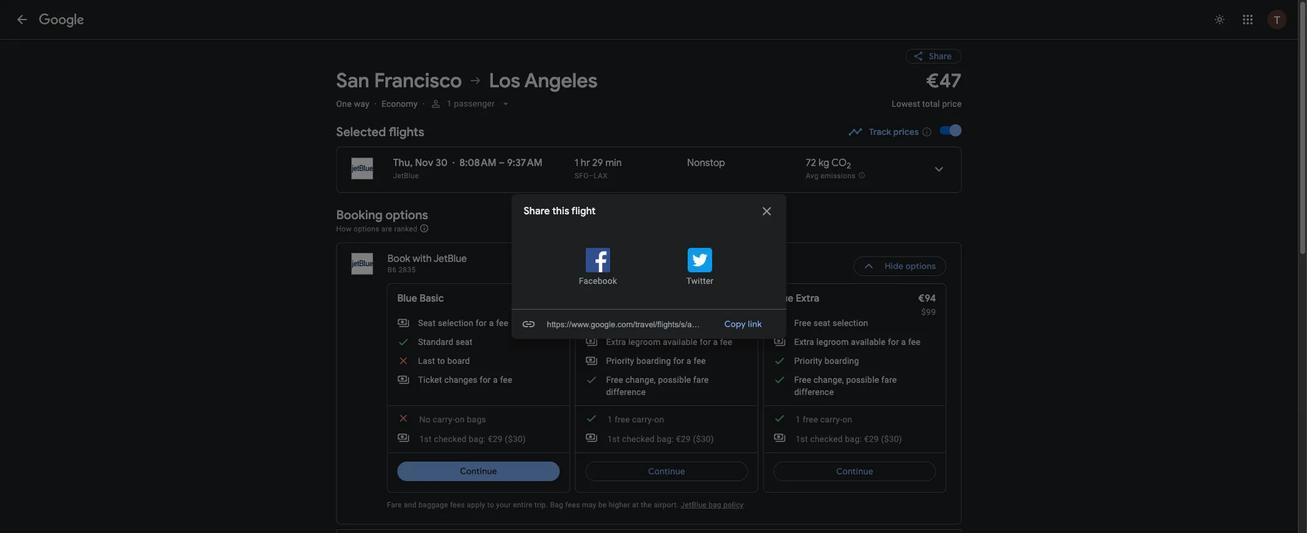 Task type: vqa. For each thing, say whether or not it's contained in the screenshot.
La
no



Task type: locate. For each thing, give the bounding box(es) containing it.
1 horizontal spatial free
[[803, 414, 818, 425]]

possible for priority boarding for a fee
[[658, 375, 691, 385]]

kg
[[819, 157, 829, 169]]

extra for priority boarding for a fee
[[606, 337, 626, 347]]

1 possible from the left
[[658, 375, 691, 385]]

2 horizontal spatial first checked bag costs 29 euros (or 30 us dollars) element
[[774, 432, 902, 445]]

free
[[606, 318, 623, 328], [794, 318, 811, 328], [606, 375, 623, 385], [794, 375, 811, 385]]

avg
[[806, 171, 819, 180]]

selection up "standard seat"
[[438, 318, 473, 328]]

carry- right no
[[433, 414, 455, 425]]

selection up "priority boarding" in the right of the page
[[833, 318, 868, 328]]

1 horizontal spatial priority
[[794, 356, 822, 366]]

2 horizontal spatial $30
[[884, 434, 899, 444]]

3 bag: from the left
[[845, 434, 862, 444]]

2 horizontal spatial bag:
[[845, 434, 862, 444]]

3 $30 from the left
[[884, 434, 899, 444]]

 image
[[423, 99, 425, 109]]

copy link button
[[512, 309, 786, 339], [710, 315, 777, 334]]

1 horizontal spatial change,
[[814, 375, 844, 385]]

seat
[[625, 318, 642, 328], [814, 318, 831, 328], [456, 337, 473, 347]]

a for ticket changes for a fee
[[493, 375, 498, 385]]

prices
[[894, 126, 919, 137]]

Copy link field
[[546, 315, 705, 334]]

flights
[[389, 124, 424, 140]]

72
[[806, 157, 816, 169]]

with
[[413, 253, 432, 265]]

2 1st from the left
[[607, 434, 620, 444]]

2 $30 from the left
[[696, 434, 711, 444]]

2 horizontal spatial )
[[899, 434, 902, 444]]

2 possible from the left
[[846, 375, 879, 385]]

None text field
[[892, 68, 962, 120]]

twitter
[[686, 276, 714, 286]]

apply
[[467, 501, 485, 509]]

continue button for priority boarding
[[774, 462, 936, 481]]

0 horizontal spatial options
[[354, 224, 379, 233]]

 image right way
[[374, 99, 377, 109]]

San Francisco to Los Angeles text field
[[336, 68, 877, 93]]

facebook button
[[559, 238, 637, 297]]

0 horizontal spatial on
[[455, 414, 465, 425]]

1 horizontal spatial continue
[[648, 466, 685, 477]]

1 horizontal spatial free seat selection
[[794, 318, 868, 328]]

continue
[[460, 466, 497, 477], [648, 466, 685, 477], [836, 466, 873, 477]]

blue inside blue basic $49
[[397, 292, 417, 305]]

2 horizontal spatial on
[[842, 414, 852, 425]]

changes
[[444, 375, 477, 385]]

1 boarding from the left
[[637, 356, 671, 366]]

0 horizontal spatial priority
[[606, 356, 634, 366]]

legroom for priority boarding
[[817, 337, 849, 347]]

departing flight on thursday, november 30. leaves san francisco international airport at 8:08 am on thursday, november 30 and arrives at los angeles international airport at 9:37 am on thursday, november 30. element
[[393, 157, 543, 169]]

1 free carry-on for priority boarding for a fee
[[607, 414, 664, 425]]

$99
[[921, 307, 936, 317]]

1 horizontal spatial 1st
[[607, 434, 620, 444]]

1 horizontal spatial jetblue
[[433, 253, 467, 265]]

2 €29 from the left
[[676, 434, 691, 444]]

boarding for priority boarding
[[825, 356, 859, 366]]

2 horizontal spatial 1st
[[796, 434, 808, 444]]

share left this
[[524, 205, 550, 217]]

b6
[[388, 266, 397, 274]]

free change, possible fare difference
[[606, 375, 709, 397], [794, 375, 897, 397]]

1 ) from the left
[[523, 434, 526, 444]]

way
[[354, 99, 369, 109]]

47 euros element
[[927, 68, 962, 93]]

copy link
[[724, 319, 762, 330]]

1 horizontal spatial 1st checked bag: €29 ( $30 )
[[607, 434, 714, 444]]

1 horizontal spatial possible
[[846, 375, 879, 385]]

0 horizontal spatial fare
[[693, 375, 709, 385]]

3 continue button from the left
[[774, 462, 936, 481]]

1 extra legroom available for a fee from the left
[[606, 337, 732, 347]]

change, for priority boarding
[[814, 375, 844, 385]]

0 horizontal spatial blue
[[397, 292, 417, 305]]

nov
[[415, 157, 433, 169]]

1 horizontal spatial extra legroom available for a fee
[[794, 337, 921, 347]]

0 horizontal spatial share
[[524, 205, 550, 217]]

1 priority from the left
[[606, 356, 634, 366]]

one
[[336, 99, 352, 109]]

a for priority boarding for a fee
[[687, 356, 691, 366]]

1 horizontal spatial to
[[487, 501, 494, 509]]

0 horizontal spatial possible
[[658, 375, 691, 385]]

priority for priority boarding for a fee
[[606, 356, 634, 366]]

seat selection for a fee
[[418, 318, 508, 328]]

2 carry- from the left
[[632, 414, 654, 425]]

extra legroom available for a fee up "priority boarding" in the right of the page
[[794, 337, 921, 347]]

0 horizontal spatial 1st
[[419, 434, 432, 444]]

2 horizontal spatial blue
[[774, 292, 794, 305]]

extra legroom available for a fee up the priority boarding for a fee
[[606, 337, 732, 347]]

0 vertical spatial jetblue
[[393, 172, 419, 180]]

available
[[663, 337, 698, 347], [851, 337, 886, 347]]

san
[[336, 68, 370, 93]]

0 horizontal spatial fees
[[450, 501, 465, 509]]

fees left 'apply' at the bottom of the page
[[450, 501, 465, 509]]

2 blue from the left
[[585, 292, 605, 305]]

continue button for priority boarding for a fee
[[585, 462, 748, 481]]

share up 47 euros 'element'
[[929, 51, 952, 62]]

seat down seat selection for a fee
[[456, 337, 473, 347]]

boarding
[[637, 356, 671, 366], [825, 356, 859, 366]]

 image inside departing flight on thursday, november 30. leaves san francisco international airport at 8:08 am on thursday, november 30 and arrives at los angeles international airport at 9:37 am on thursday, november 30. element
[[453, 157, 455, 169]]

2 1 free carry-on from the left
[[796, 414, 852, 425]]

1 bag: from the left
[[469, 434, 486, 444]]

checked
[[434, 434, 467, 444], [622, 434, 655, 444], [810, 434, 843, 444]]

1 horizontal spatial legroom
[[817, 337, 849, 347]]

0 horizontal spatial seat
[[456, 337, 473, 347]]

1 horizontal spatial fees
[[565, 501, 580, 509]]

possible
[[658, 375, 691, 385], [846, 375, 879, 385]]

1 vertical spatial –
[[589, 172, 594, 180]]

avg emissions
[[806, 171, 856, 180]]

2 boarding from the left
[[825, 356, 859, 366]]

1 horizontal spatial (
[[693, 434, 696, 444]]

free seat selection up "priority boarding" in the right of the page
[[794, 318, 868, 328]]

last
[[418, 356, 435, 366]]

a for seat selection for a fee
[[489, 318, 494, 328]]

1 fare from the left
[[693, 375, 709, 385]]

fare
[[693, 375, 709, 385], [881, 375, 897, 385]]

1 vertical spatial jetblue
[[433, 253, 467, 265]]

0 horizontal spatial extra legroom available for a fee
[[606, 337, 732, 347]]

 image for thu, nov 30
[[453, 157, 455, 169]]

free change, possible fare difference down "priority boarding" in the right of the page
[[794, 375, 897, 397]]

1 free from the left
[[615, 414, 630, 425]]

2 selection from the left
[[645, 318, 680, 328]]

lax
[[594, 172, 608, 180]]

1 €29 from the left
[[488, 434, 503, 444]]

1 horizontal spatial 1 free carry-on
[[796, 414, 852, 425]]

1 horizontal spatial )
[[711, 434, 714, 444]]

0 horizontal spatial $30
[[508, 434, 523, 444]]

3 checked from the left
[[810, 434, 843, 444]]

3 on from the left
[[842, 414, 852, 425]]

1st checked bag: €29 ( $30 )
[[419, 434, 526, 444], [607, 434, 714, 444], [796, 434, 902, 444]]

1 horizontal spatial checked
[[622, 434, 655, 444]]

a
[[489, 318, 494, 328], [713, 337, 718, 347], [901, 337, 906, 347], [687, 356, 691, 366], [493, 375, 498, 385]]

0 horizontal spatial carry-
[[433, 414, 455, 425]]

0 horizontal spatial selection
[[438, 318, 473, 328]]

options for booking
[[386, 207, 428, 223]]

2 fare from the left
[[881, 375, 897, 385]]

selection for priority boarding
[[833, 318, 868, 328]]

 image
[[374, 99, 377, 109], [453, 157, 455, 169]]

2 legroom from the left
[[817, 337, 849, 347]]

2 horizontal spatial jetblue
[[681, 501, 707, 509]]

first checked bag costs 29 euros (or 30 us dollars) element for for
[[585, 432, 714, 445]]

nonstop flight. element
[[687, 157, 725, 171]]

1 horizontal spatial fare
[[881, 375, 897, 385]]

0 horizontal spatial legroom
[[628, 337, 661, 347]]

link
[[748, 319, 762, 330]]

main content
[[336, 39, 962, 533]]

0 horizontal spatial free change, possible fare difference
[[606, 375, 709, 397]]

2 priority from the left
[[794, 356, 822, 366]]

2 checked from the left
[[622, 434, 655, 444]]

2 horizontal spatial continue button
[[774, 462, 936, 481]]

free seat selection
[[606, 318, 680, 328], [794, 318, 868, 328]]

1 horizontal spatial boarding
[[825, 356, 859, 366]]

carry- down "priority boarding" in the right of the page
[[820, 414, 842, 425]]

continue button
[[397, 462, 560, 481], [585, 462, 748, 481], [774, 462, 936, 481]]

2 continue button from the left
[[585, 462, 748, 481]]

1st for board
[[419, 434, 432, 444]]

2 continue from the left
[[648, 466, 685, 477]]

1 free seat selection from the left
[[606, 318, 680, 328]]

bag:
[[469, 434, 486, 444], [657, 434, 674, 444], [845, 434, 862, 444]]

selection up the priority boarding for a fee
[[645, 318, 680, 328]]

1 horizontal spatial €29
[[676, 434, 691, 444]]

) for board
[[523, 434, 526, 444]]

2 1st checked bag: €29 ( $30 ) from the left
[[607, 434, 714, 444]]

0 vertical spatial options
[[386, 207, 428, 223]]

1 horizontal spatial continue button
[[585, 462, 748, 481]]

1 horizontal spatial carry-
[[632, 414, 654, 425]]

2 horizontal spatial checked
[[810, 434, 843, 444]]

2 first checked bag costs 29 euros (or 30 us dollars) element from the left
[[585, 432, 714, 445]]

options
[[386, 207, 428, 223], [354, 224, 379, 233], [906, 261, 936, 272]]

1 ( from the left
[[505, 434, 508, 444]]

0 horizontal spatial free seat selection
[[606, 318, 680, 328]]

difference
[[606, 387, 646, 397], [794, 387, 834, 397]]

learn more about booking options image
[[419, 224, 429, 233]]

seat up the priority boarding for a fee
[[625, 318, 642, 328]]

for for seat selection for a fee
[[476, 318, 487, 328]]

change, down the priority boarding for a fee
[[625, 375, 656, 385]]

2 on from the left
[[654, 414, 664, 425]]

carry- for priority boarding
[[820, 414, 842, 425]]

2 bag: from the left
[[657, 434, 674, 444]]

1 $30 from the left
[[508, 434, 523, 444]]

0 horizontal spatial to
[[437, 356, 445, 366]]

free seat selection up the priority boarding for a fee
[[606, 318, 680, 328]]

9:37 am
[[507, 157, 543, 169]]

2 horizontal spatial seat
[[814, 318, 831, 328]]

3 ) from the left
[[899, 434, 902, 444]]

available up the priority boarding for a fee
[[663, 337, 698, 347]]

1 horizontal spatial on
[[654, 414, 664, 425]]

1 checked from the left
[[434, 434, 467, 444]]

– left 9:37 am
[[499, 157, 505, 169]]

1 horizontal spatial bag:
[[657, 434, 674, 444]]

0 horizontal spatial (
[[505, 434, 508, 444]]

to left "your"
[[487, 501, 494, 509]]

€94
[[918, 292, 936, 305]]

legroom up "priority boarding" in the right of the page
[[817, 337, 849, 347]]

options down booking
[[354, 224, 379, 233]]

2 ) from the left
[[711, 434, 714, 444]]

1 horizontal spatial blue
[[585, 292, 605, 305]]

options right hide at the right of the page
[[906, 261, 936, 272]]

options up the 'ranked'
[[386, 207, 428, 223]]

1 horizontal spatial free change, possible fare difference
[[794, 375, 897, 397]]

carry-
[[433, 414, 455, 425], [632, 414, 654, 425], [820, 414, 842, 425]]

jetblue left bag
[[681, 501, 707, 509]]

fees right bag on the bottom
[[565, 501, 580, 509]]

0 vertical spatial –
[[499, 157, 505, 169]]

 image right 30
[[453, 157, 455, 169]]

99 US dollars text field
[[921, 307, 936, 317]]

board
[[447, 356, 470, 366]]

total
[[922, 99, 940, 109]]

1 horizontal spatial seat
[[625, 318, 642, 328]]

2 fees from the left
[[565, 501, 580, 509]]

none text field containing €47
[[892, 68, 962, 120]]

1 vertical spatial share
[[524, 205, 550, 217]]

2 horizontal spatial 1st checked bag: €29 ( $30 )
[[796, 434, 902, 444]]

1 1st checked bag: €29 ( $30 ) from the left
[[419, 434, 526, 444]]

blue for blue basic $49
[[397, 292, 417, 305]]

0 horizontal spatial bag:
[[469, 434, 486, 444]]

available up "priority boarding" in the right of the page
[[851, 337, 886, 347]]

3 carry- from the left
[[820, 414, 842, 425]]

bag: for for
[[657, 434, 674, 444]]

0 horizontal spatial 1 free carry-on
[[607, 414, 664, 425]]

1 vertical spatial to
[[487, 501, 494, 509]]

0 horizontal spatial difference
[[606, 387, 646, 397]]

2 horizontal spatial carry-
[[820, 414, 842, 425]]

2 free seat selection from the left
[[794, 318, 868, 328]]

carry- down the priority boarding for a fee
[[632, 414, 654, 425]]

0 horizontal spatial available
[[663, 337, 698, 347]]

0 horizontal spatial continue button
[[397, 462, 560, 481]]

track prices
[[869, 126, 919, 137]]

0 horizontal spatial free
[[615, 414, 630, 425]]

3 blue from the left
[[774, 292, 794, 305]]

3 €29 from the left
[[864, 434, 879, 444]]

first checked bag costs 29 euros (or 30 us dollars) element
[[397, 432, 526, 445], [585, 432, 714, 445], [774, 432, 902, 445]]

1 horizontal spatial  image
[[453, 157, 455, 169]]

(
[[505, 434, 508, 444], [693, 434, 696, 444], [881, 434, 884, 444]]

ticket
[[418, 375, 442, 385]]

free change, possible fare difference down the priority boarding for a fee
[[606, 375, 709, 397]]

2 horizontal spatial selection
[[833, 318, 868, 328]]

1 change, from the left
[[625, 375, 656, 385]]

)
[[523, 434, 526, 444], [711, 434, 714, 444], [899, 434, 902, 444]]

2 ( from the left
[[693, 434, 696, 444]]

1 difference from the left
[[606, 387, 646, 397]]

0 horizontal spatial €29
[[488, 434, 503, 444]]

1 on from the left
[[455, 414, 465, 425]]

2 change, from the left
[[814, 375, 844, 385]]

1 available from the left
[[663, 337, 698, 347]]

1 continue button from the left
[[397, 462, 560, 481]]

1 legroom from the left
[[628, 337, 661, 347]]

continue for priority boarding for a fee
[[648, 466, 685, 477]]

book
[[388, 253, 410, 265]]

1 continue from the left
[[460, 466, 497, 477]]

0 horizontal spatial boarding
[[637, 356, 671, 366]]

share for share
[[929, 51, 952, 62]]

free change, possible fare difference for priority boarding
[[794, 375, 897, 397]]

jetblue down thu,
[[393, 172, 419, 180]]

2 horizontal spatial continue
[[836, 466, 873, 477]]

difference down "priority boarding" in the right of the page
[[794, 387, 834, 397]]

free down the priority boarding for a fee
[[606, 375, 623, 385]]

difference for priority boarding for a fee
[[606, 387, 646, 397]]

3 continue from the left
[[836, 466, 873, 477]]

main content containing san francisco
[[336, 39, 962, 533]]

$74
[[733, 307, 748, 317]]

difference down the priority boarding for a fee
[[606, 387, 646, 397]]

seat for priority boarding for a fee
[[625, 318, 642, 328]]

ticket changes for a fee
[[418, 375, 512, 385]]

0 horizontal spatial first checked bag costs 29 euros (or 30 us dollars) element
[[397, 432, 526, 445]]

Departure time: 8:08 AM. text field
[[460, 157, 496, 169]]

1 carry- from the left
[[433, 414, 455, 425]]

learn more about booking options element
[[419, 222, 429, 235]]

3 selection from the left
[[833, 318, 868, 328]]

last to board
[[418, 356, 470, 366]]

the
[[641, 501, 652, 509]]

extra
[[796, 292, 820, 305], [606, 337, 626, 347], [794, 337, 814, 347]]

baggage
[[419, 501, 448, 509]]

priority
[[606, 356, 634, 366], [794, 356, 822, 366]]

free seat selection for priority boarding for a fee
[[606, 318, 680, 328]]

copy
[[724, 319, 746, 330]]

1 horizontal spatial available
[[851, 337, 886, 347]]

2 free from the left
[[803, 414, 818, 425]]

legroom up the priority boarding for a fee
[[628, 337, 661, 347]]

on for priority boarding for a fee
[[654, 414, 664, 425]]

1 horizontal spatial share
[[929, 51, 952, 62]]

1 horizontal spatial $30
[[696, 434, 711, 444]]

min
[[605, 157, 622, 169]]

free down 'blue extra'
[[794, 318, 811, 328]]

extra legroom available for a fee for priority boarding
[[794, 337, 921, 347]]

1 horizontal spatial first checked bag costs 29 euros (or 30 us dollars) element
[[585, 432, 714, 445]]

2 vertical spatial options
[[906, 261, 936, 272]]

extra legroom available for a fee for priority boarding for a fee
[[606, 337, 732, 347]]

and
[[404, 501, 417, 509]]

€29 for board
[[488, 434, 503, 444]]

2 free change, possible fare difference from the left
[[794, 375, 897, 397]]

share inside 'share' button
[[929, 51, 952, 62]]

sfo
[[575, 172, 589, 180]]

share for share this flight
[[524, 205, 550, 217]]

fees
[[450, 501, 465, 509], [565, 501, 580, 509]]

options inside hide options dropdown button
[[906, 261, 936, 272]]

$30
[[508, 434, 523, 444], [696, 434, 711, 444], [884, 434, 899, 444]]

0 horizontal spatial )
[[523, 434, 526, 444]]

– down hr
[[589, 172, 594, 180]]

booking
[[336, 207, 383, 223]]

change, down "priority boarding" in the right of the page
[[814, 375, 844, 385]]

1 passenger
[[447, 99, 495, 109]]

free for priority boarding for a fee
[[615, 414, 630, 425]]

1 horizontal spatial selection
[[645, 318, 680, 328]]

to right last
[[437, 356, 445, 366]]

2 horizontal spatial options
[[906, 261, 936, 272]]

possible down the priority boarding for a fee
[[658, 375, 691, 385]]

0 vertical spatial  image
[[374, 99, 377, 109]]

2 available from the left
[[851, 337, 886, 347]]

1 hr 29 min sfo – lax
[[575, 157, 622, 180]]

0 horizontal spatial 1st checked bag: €29 ( $30 )
[[419, 434, 526, 444]]

francisco
[[374, 68, 462, 93]]

possible down "priority boarding" in the right of the page
[[846, 375, 879, 385]]

74 US dollars text field
[[733, 307, 748, 317]]

seat down 'blue extra'
[[814, 318, 831, 328]]

1 free change, possible fare difference from the left
[[606, 375, 709, 397]]

2 extra legroom available for a fee from the left
[[794, 337, 921, 347]]

2 difference from the left
[[794, 387, 834, 397]]

1 1 free carry-on from the left
[[607, 414, 664, 425]]

2 horizontal spatial €29
[[864, 434, 879, 444]]

0 horizontal spatial checked
[[434, 434, 467, 444]]

price
[[942, 99, 962, 109]]

2 horizontal spatial (
[[881, 434, 884, 444]]

no
[[419, 414, 431, 425]]

jetblue right with
[[433, 253, 467, 265]]

higher
[[609, 501, 630, 509]]

0 horizontal spatial continue
[[460, 466, 497, 477]]

free down facebook
[[606, 318, 623, 328]]

0 vertical spatial share
[[929, 51, 952, 62]]

0 horizontal spatial  image
[[374, 99, 377, 109]]

1 1st from the left
[[419, 434, 432, 444]]

0 horizontal spatial change,
[[625, 375, 656, 385]]

carry- for priority boarding for a fee
[[632, 414, 654, 425]]

1 free carry-on for priority boarding
[[796, 414, 852, 425]]

1 horizontal spatial –
[[589, 172, 594, 180]]

one way
[[336, 99, 369, 109]]

on for priority boarding
[[842, 414, 852, 425]]

1 selection from the left
[[438, 318, 473, 328]]

to
[[437, 356, 445, 366], [487, 501, 494, 509]]

1 vertical spatial options
[[354, 224, 379, 233]]

1 first checked bag costs 29 euros (or 30 us dollars) element from the left
[[397, 432, 526, 445]]

1 blue from the left
[[397, 292, 417, 305]]



Task type: describe. For each thing, give the bounding box(es) containing it.
available for priority boarding
[[851, 337, 886, 347]]

fee for priority boarding for a fee
[[694, 356, 706, 366]]

priority boarding for a fee
[[606, 356, 706, 366]]

$30 for for
[[696, 434, 711, 444]]

72 kg co 2
[[806, 157, 851, 171]]

seat for priority boarding
[[814, 318, 831, 328]]

fee for ticket changes for a fee
[[500, 375, 512, 385]]

blue for blue
[[585, 292, 605, 305]]

jetblue inside book with jetblue b6 2835
[[433, 253, 467, 265]]

be
[[598, 501, 607, 509]]

free change, possible fare difference for priority boarding for a fee
[[606, 375, 709, 397]]

selected
[[336, 124, 386, 140]]

close image
[[760, 204, 774, 219]]

share this flight
[[524, 205, 596, 217]]

this
[[552, 205, 569, 217]]

Flight number B6 2835 text field
[[388, 266, 416, 274]]

book with jetblue b6 2835
[[388, 253, 467, 274]]

( for board
[[505, 434, 508, 444]]

free seat selection for priority boarding
[[794, 318, 868, 328]]

continue for priority boarding
[[836, 466, 873, 477]]

€29 for for
[[676, 434, 691, 444]]

go back image
[[15, 12, 29, 27]]

co
[[832, 157, 847, 169]]

options for how
[[354, 224, 379, 233]]

1st for for
[[607, 434, 620, 444]]

san francisco
[[336, 68, 462, 93]]

no carry-on bags
[[419, 414, 486, 425]]

checked for for
[[622, 434, 655, 444]]

boarding for priority boarding for a fee
[[637, 356, 671, 366]]

thu, nov 30
[[393, 157, 448, 169]]

at
[[632, 501, 639, 509]]

trip.
[[535, 501, 548, 509]]

free down "priority boarding" in the right of the page
[[794, 375, 811, 385]]

free for priority boarding
[[803, 414, 818, 425]]

economy
[[382, 99, 418, 109]]

standard
[[418, 337, 453, 347]]

49 US dollars text field
[[545, 307, 560, 317]]

priority boarding
[[794, 356, 859, 366]]

first checked bag costs 29 euros (or 30 us dollars) element for board
[[397, 432, 526, 445]]

8:08 am – 9:37 am
[[460, 157, 543, 169]]

bag: for board
[[469, 434, 486, 444]]

for for ticket changes for a fee
[[480, 375, 491, 385]]

seat
[[418, 318, 436, 328]]

how
[[336, 224, 352, 233]]

options for hide
[[906, 261, 936, 272]]

los
[[489, 68, 520, 93]]

bags
[[467, 414, 486, 425]]

3 ( from the left
[[881, 434, 884, 444]]

jetblue bag policy link
[[681, 501, 744, 509]]

) for for
[[711, 434, 714, 444]]

2 vertical spatial jetblue
[[681, 501, 707, 509]]

fare for priority boarding
[[881, 375, 897, 385]]

your
[[496, 501, 511, 509]]

30
[[436, 157, 448, 169]]

1st checked bag: €29 ( $30 ) for for
[[607, 434, 714, 444]]

thu,
[[393, 157, 413, 169]]

hr
[[581, 157, 590, 169]]

( for for
[[693, 434, 696, 444]]

fee for seat selection for a fee
[[496, 318, 508, 328]]

track
[[869, 126, 891, 137]]

change, for priority boarding for a fee
[[625, 375, 656, 385]]

selection for priority boarding for a fee
[[645, 318, 680, 328]]

0 horizontal spatial jetblue
[[393, 172, 419, 180]]

extra for priority boarding
[[794, 337, 814, 347]]

blue basic $49
[[397, 292, 560, 317]]

1 passenger button
[[425, 93, 517, 115]]

hide options button
[[854, 257, 947, 276]]

29
[[592, 157, 603, 169]]

8:08 am
[[460, 157, 496, 169]]

los angeles
[[489, 68, 598, 93]]

bag
[[550, 501, 563, 509]]

airport.
[[654, 501, 679, 509]]

2
[[847, 160, 851, 171]]

checked for board
[[434, 434, 467, 444]]

total duration 1 hr 29 min. element
[[575, 157, 687, 171]]

legroom for priority boarding for a fee
[[628, 337, 661, 347]]

 image for one way
[[374, 99, 377, 109]]

are
[[381, 224, 392, 233]]

– inside 1 hr 29 min sfo – lax
[[589, 172, 594, 180]]

entire
[[513, 501, 533, 509]]

fare and baggage fees apply to your entire trip.  bag fees may be higher at the airport. jetblue bag policy
[[387, 501, 744, 509]]

twitter button
[[661, 238, 739, 297]]

lowest
[[892, 99, 920, 109]]

fare for priority boarding for a fee
[[693, 375, 709, 385]]

blue for blue extra
[[774, 292, 794, 305]]

€47
[[927, 68, 962, 93]]

emissions
[[821, 171, 856, 180]]

selected flights
[[336, 124, 424, 140]]

3 first checked bag costs 29 euros (or 30 us dollars) element from the left
[[774, 432, 902, 445]]

2835
[[399, 266, 416, 274]]

ranked
[[394, 224, 417, 233]]

Arrival time: 9:37 AM. text field
[[507, 157, 543, 169]]

bag
[[709, 501, 721, 509]]

priority for priority boarding
[[794, 356, 822, 366]]

1 inside popup button
[[447, 99, 452, 109]]

1 inside 1 hr 29 min sfo – lax
[[575, 157, 578, 169]]

3 1st from the left
[[796, 434, 808, 444]]

€47 lowest total price
[[892, 68, 962, 109]]

policy
[[723, 501, 744, 509]]

$30 for board
[[508, 434, 523, 444]]

learn more about tracked prices image
[[921, 126, 932, 137]]

how options are ranked
[[336, 224, 419, 233]]

hide
[[885, 261, 904, 272]]

possible for priority boarding
[[846, 375, 879, 385]]

booking options
[[336, 207, 428, 223]]

available for priority boarding for a fee
[[663, 337, 698, 347]]

angeles
[[524, 68, 598, 93]]

0 horizontal spatial –
[[499, 157, 505, 169]]

for for priority boarding for a fee
[[673, 356, 684, 366]]

nonstop
[[687, 157, 725, 169]]

0 vertical spatial to
[[437, 356, 445, 366]]

may
[[582, 501, 596, 509]]

$49
[[545, 307, 560, 317]]

standard seat
[[418, 337, 473, 347]]

share button
[[906, 49, 962, 64]]

hide options
[[885, 261, 936, 272]]

passenger
[[454, 99, 495, 109]]

difference for priority boarding
[[794, 387, 834, 397]]

1st checked bag: €29 ( $30 ) for board
[[419, 434, 526, 444]]

basic
[[420, 292, 444, 305]]

1 fees from the left
[[450, 501, 465, 509]]

3 1st checked bag: €29 ( $30 ) from the left
[[796, 434, 902, 444]]

blue extra
[[774, 292, 820, 305]]



